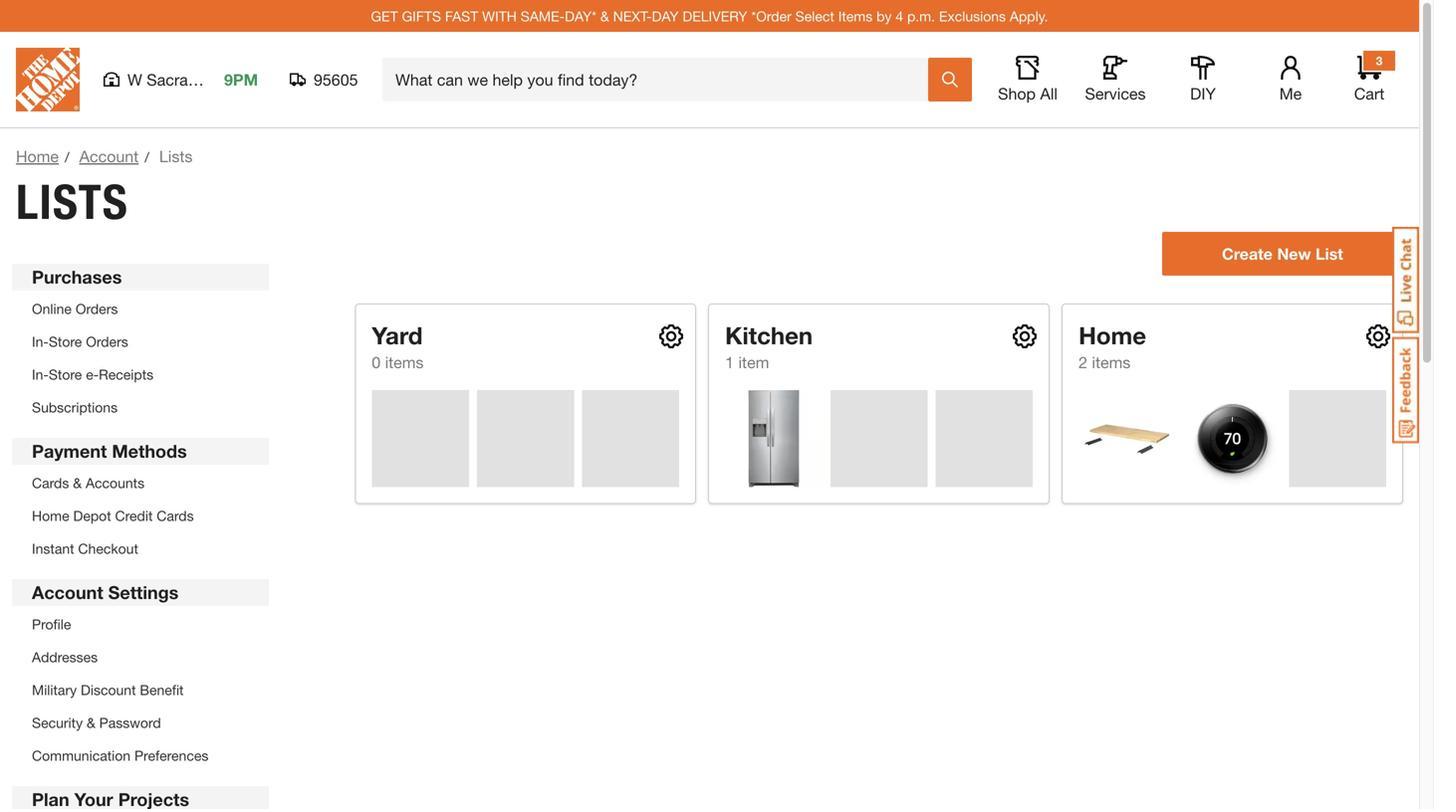Task type: locate. For each thing, give the bounding box(es) containing it.
items inside home 2  items
[[1092, 353, 1131, 372]]

communication preferences
[[32, 748, 209, 765]]

communication preferences link
[[32, 748, 209, 765]]

2 store from the top
[[49, 367, 82, 383]]

1 horizontal spatial &
[[87, 715, 95, 732]]

kitchen 1  item
[[725, 321, 813, 372]]

in-store orders link
[[32, 334, 128, 350]]

0 horizontal spatial product image image
[[725, 391, 823, 488]]

2 vertical spatial home
[[32, 508, 69, 525]]

items
[[385, 353, 424, 372], [1092, 353, 1131, 372]]

0
[[372, 353, 381, 372]]

product image image
[[725, 391, 823, 488], [1079, 391, 1176, 488], [1184, 391, 1282, 488]]

live chat image
[[1393, 227, 1420, 334]]

create new list button
[[1162, 232, 1404, 276]]

1 vertical spatial account
[[32, 582, 103, 604]]

2
[[1079, 353, 1088, 372]]

0 horizontal spatial settings image
[[1013, 325, 1037, 349]]

exclusions
[[939, 8, 1006, 24]]

1 vertical spatial in-
[[32, 367, 49, 383]]

& down payment
[[73, 475, 82, 492]]

settings
[[108, 582, 179, 604]]

& for accounts
[[73, 475, 82, 492]]

e-
[[86, 367, 99, 383]]

3
[[1376, 54, 1383, 68]]

orders up in-store e-receipts link
[[86, 334, 128, 350]]

home link up lists
[[16, 147, 59, 166]]

0 vertical spatial in-
[[32, 334, 49, 350]]

cart 3
[[1355, 54, 1385, 103]]

day
[[652, 8, 679, 24]]

services button
[[1084, 56, 1148, 104]]

military
[[32, 682, 77, 699]]

delivery
[[683, 8, 748, 24]]

product image image for kitchen
[[725, 391, 823, 488]]

home
[[16, 147, 59, 166], [1079, 321, 1147, 350], [32, 508, 69, 525]]

settings image
[[1013, 325, 1037, 349], [1367, 325, 1391, 349]]

yard 0  items
[[372, 321, 424, 372]]

settings image
[[660, 325, 684, 349]]

list
[[1316, 245, 1344, 264]]

the home depot logo image
[[16, 48, 80, 112]]

2 vertical spatial &
[[87, 715, 95, 732]]

1 settings image from the left
[[1013, 325, 1037, 349]]

cards
[[32, 475, 69, 492], [157, 508, 194, 525]]

1 horizontal spatial cards
[[157, 508, 194, 525]]

0 vertical spatial cards
[[32, 475, 69, 492]]

9pm
[[224, 70, 258, 89]]

0  items link
[[372, 353, 424, 372]]

account up profile
[[32, 582, 103, 604]]

preferences
[[134, 748, 209, 765]]

home link up 2  items link at the top of the page
[[1079, 321, 1147, 351]]

0 vertical spatial store
[[49, 334, 82, 350]]

same-
[[521, 8, 565, 24]]

sacramento
[[147, 70, 233, 89]]

home link for account
[[16, 147, 59, 166]]

home up 2  items link at the top of the page
[[1079, 321, 1147, 350]]

account up lists
[[79, 147, 139, 166]]

1 horizontal spatial product image image
[[1079, 391, 1176, 488]]

1 product image image from the left
[[725, 391, 823, 488]]

items down yard link
[[385, 353, 424, 372]]

store left e-
[[49, 367, 82, 383]]

1 vertical spatial home
[[1079, 321, 1147, 350]]

kitchen link
[[725, 321, 813, 351]]

1 vertical spatial home link
[[1079, 321, 1147, 351]]

lists
[[16, 173, 129, 231]]

payment
[[32, 441, 107, 462]]

0 horizontal spatial home link
[[16, 147, 59, 166]]

1 vertical spatial &
[[73, 475, 82, 492]]

cards down payment
[[32, 475, 69, 492]]

apply.
[[1010, 8, 1049, 24]]

0 vertical spatial home
[[16, 147, 59, 166]]

in-store e-receipts link
[[32, 367, 154, 383]]

checkout
[[78, 541, 138, 557]]

1 horizontal spatial home link
[[1079, 321, 1147, 351]]

account
[[79, 147, 139, 166], [32, 582, 103, 604]]

in- up "subscriptions"
[[32, 367, 49, 383]]

1 in- from the top
[[32, 334, 49, 350]]

2 settings image from the left
[[1367, 325, 1391, 349]]

account for account link
[[79, 147, 139, 166]]

items for yard
[[385, 353, 424, 372]]

w
[[128, 70, 142, 89]]

95605 button
[[290, 70, 359, 90]]

home link
[[16, 147, 59, 166], [1079, 321, 1147, 351]]

2 horizontal spatial product image image
[[1184, 391, 1282, 488]]

instant checkout link
[[32, 541, 138, 557]]

home for home
[[16, 147, 59, 166]]

fast
[[445, 8, 478, 24]]

0 horizontal spatial &
[[73, 475, 82, 492]]

cards right credit
[[157, 508, 194, 525]]

2  items link
[[1079, 353, 1131, 372]]

in- for in-store orders
[[32, 334, 49, 350]]

w sacramento 9pm
[[128, 70, 258, 89]]

items
[[839, 8, 873, 24]]

2 in- from the top
[[32, 367, 49, 383]]

& right day*
[[601, 8, 609, 24]]

0 vertical spatial &
[[601, 8, 609, 24]]

2 horizontal spatial &
[[601, 8, 609, 24]]

4
[[896, 8, 904, 24]]

0 horizontal spatial cards
[[32, 475, 69, 492]]

home up instant
[[32, 508, 69, 525]]

accounts
[[86, 475, 145, 492]]

1 vertical spatial store
[[49, 367, 82, 383]]

home 2  items
[[1079, 321, 1147, 372]]

feedback link image
[[1393, 337, 1420, 444]]

store
[[49, 334, 82, 350], [49, 367, 82, 383]]

& right security at the bottom left of the page
[[87, 715, 95, 732]]

settings image left home 2  items
[[1013, 325, 1037, 349]]

in- down 'online'
[[32, 334, 49, 350]]

settings image left feedback link image
[[1367, 325, 1391, 349]]

0 vertical spatial account
[[79, 147, 139, 166]]

home depot credit cards
[[32, 508, 194, 525]]

1
[[725, 353, 734, 372]]

0 horizontal spatial items
[[385, 353, 424, 372]]

in-store orders
[[32, 334, 128, 350]]

lists
[[159, 147, 193, 166]]

orders up the in-store orders link
[[76, 301, 118, 317]]

items right 2
[[1092, 353, 1131, 372]]

account for account settings
[[32, 582, 103, 604]]

store down the online orders link
[[49, 334, 82, 350]]

me button
[[1259, 56, 1323, 104]]

home up lists
[[16, 147, 59, 166]]

1 store from the top
[[49, 334, 82, 350]]

1 items from the left
[[385, 353, 424, 372]]

1 vertical spatial cards
[[157, 508, 194, 525]]

2 items from the left
[[1092, 353, 1131, 372]]

2 product image image from the left
[[1079, 391, 1176, 488]]

items inside yard 0  items
[[385, 353, 424, 372]]

1 horizontal spatial settings image
[[1367, 325, 1391, 349]]

0 vertical spatial home link
[[16, 147, 59, 166]]

orders
[[76, 301, 118, 317], [86, 334, 128, 350]]

shop all button
[[996, 56, 1060, 104]]

1 horizontal spatial items
[[1092, 353, 1131, 372]]

methods
[[112, 441, 187, 462]]

1 vertical spatial orders
[[86, 334, 128, 350]]



Task type: vqa. For each thing, say whether or not it's contained in the screenshot.
Account
yes



Task type: describe. For each thing, give the bounding box(es) containing it.
account link
[[79, 147, 139, 166]]

0 vertical spatial orders
[[76, 301, 118, 317]]

diy
[[1191, 84, 1216, 103]]

payment methods
[[32, 441, 187, 462]]

me
[[1280, 84, 1302, 103]]

95605
[[314, 70, 358, 89]]

next-
[[613, 8, 652, 24]]

get gifts fast with same-day* & next-day delivery *order select items by 4 p.m. exclusions apply.
[[371, 8, 1049, 24]]

create new list
[[1222, 245, 1344, 264]]

home link for 2  items
[[1079, 321, 1147, 351]]

credit
[[115, 508, 153, 525]]

& for password
[[87, 715, 95, 732]]

addresses
[[32, 650, 98, 666]]

by
[[877, 8, 892, 24]]

benefit
[[140, 682, 184, 699]]

online orders
[[32, 301, 118, 317]]

cards & accounts
[[32, 475, 145, 492]]

create
[[1222, 245, 1273, 264]]

yard link
[[372, 321, 423, 351]]

online
[[32, 301, 72, 317]]

shop
[[998, 84, 1036, 103]]

instant checkout
[[32, 541, 138, 557]]

subscriptions
[[32, 399, 118, 416]]

in-store e-receipts
[[32, 367, 154, 383]]

settings image for kitchen
[[1013, 325, 1037, 349]]

in- for in-store e-receipts
[[32, 367, 49, 383]]

day*
[[565, 8, 597, 24]]

discount
[[81, 682, 136, 699]]

home for home depot credit cards
[[32, 508, 69, 525]]

select
[[796, 8, 835, 24]]

3 product image image from the left
[[1184, 391, 1282, 488]]

get
[[371, 8, 398, 24]]

security & password
[[32, 715, 161, 732]]

military discount benefit
[[32, 682, 184, 699]]

security & password link
[[32, 715, 161, 732]]

home for home 2  items
[[1079, 321, 1147, 350]]

item
[[739, 353, 769, 372]]

password
[[99, 715, 161, 732]]

depot
[[73, 508, 111, 525]]

home depot credit cards link
[[32, 508, 194, 525]]

military discount benefit link
[[32, 682, 184, 699]]

security
[[32, 715, 83, 732]]

cards & accounts link
[[32, 475, 145, 492]]

all
[[1041, 84, 1058, 103]]

cart
[[1355, 84, 1385, 103]]

yard
[[372, 321, 423, 350]]

profile
[[32, 617, 71, 633]]

purchases
[[32, 266, 122, 288]]

store for orders
[[49, 334, 82, 350]]

profile link
[[32, 617, 71, 633]]

What can we help you find today? search field
[[396, 59, 927, 101]]

account settings
[[32, 582, 179, 604]]

1  item link
[[725, 353, 769, 372]]

settings image for home
[[1367, 325, 1391, 349]]

store for e-
[[49, 367, 82, 383]]

items for home
[[1092, 353, 1131, 372]]

*order
[[751, 8, 792, 24]]

kitchen
[[725, 321, 813, 350]]

services
[[1085, 84, 1146, 103]]

receipts
[[99, 367, 154, 383]]

gifts
[[402, 8, 441, 24]]

shop all
[[998, 84, 1058, 103]]

instant
[[32, 541, 74, 557]]

with
[[482, 8, 517, 24]]

product image image for home
[[1079, 391, 1176, 488]]

subscriptions link
[[32, 399, 118, 416]]

addresses link
[[32, 650, 98, 666]]

online orders link
[[32, 301, 118, 317]]

p.m.
[[908, 8, 935, 24]]

communication
[[32, 748, 131, 765]]

diy button
[[1172, 56, 1235, 104]]

new
[[1278, 245, 1312, 264]]



